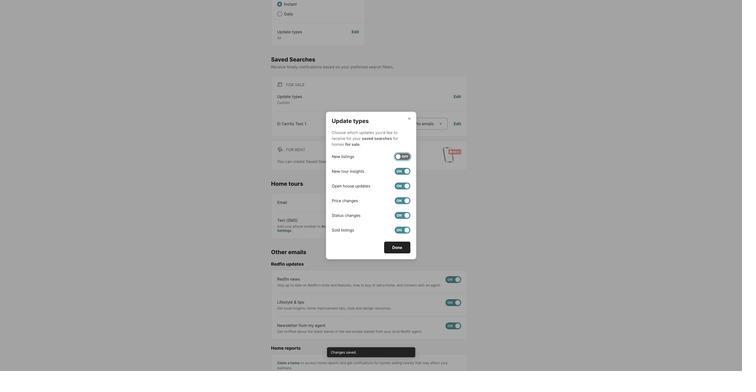 Task type: describe. For each thing, give the bounding box(es) containing it.
edit button for update types all
[[352, 29, 359, 40]]

improvement
[[317, 307, 338, 311]]

home inside lifestyle & tips get local insights, home improvement tips, style and design resources.
[[307, 307, 316, 311]]

2 vertical spatial edit
[[454, 121, 461, 126]]

2 vertical spatial edit button
[[454, 121, 461, 127]]

always
[[340, 200, 354, 205]]

phone
[[293, 224, 303, 229]]

update types all
[[277, 29, 302, 40]]

while
[[337, 159, 347, 164]]

2 the from the left
[[339, 330, 344, 334]]

your inside the "saved searches receive timely notifications based on your preferred search filters."
[[341, 65, 350, 70]]

. inside update types dialog
[[360, 142, 361, 147]]

based
[[323, 65, 335, 70]]

reports inside to access home reports and get notifications for homes selling nearby that may affect your estimate.
[[328, 361, 339, 365]]

daily
[[284, 12, 293, 16]]

text
[[277, 218, 285, 223]]

emails for other emails
[[288, 249, 306, 256]]

your inside newsletter from my agent get notified about the latest trends in the real estate market from your local redfin agent.
[[384, 330, 391, 334]]

claim a home link
[[277, 361, 300, 365]]

homes inside to access home reports and get notifications for homes selling nearby that may affect your estimate.
[[380, 361, 391, 365]]

claim a home
[[277, 361, 300, 365]]

to access home reports and get notifications for homes selling nearby that may affect your estimate.
[[277, 361, 448, 371]]

for homes
[[332, 136, 398, 147]]

cerrito
[[282, 121, 294, 126]]

sale
[[352, 142, 360, 147]]

create
[[293, 159, 305, 164]]

saved searches
[[362, 136, 392, 141]]

may
[[423, 361, 430, 365]]

0 vertical spatial reports
[[285, 346, 301, 351]]

latest
[[314, 330, 323, 334]]

redfin for redfin news stay up to date on redfin's tools and features, how to buy or sell a home, and connect with an agent.
[[277, 277, 289, 282]]

to left buy
[[361, 283, 364, 288]]

edit button for update types custom
[[454, 94, 461, 105]]

features,
[[338, 283, 352, 288]]

update types element
[[332, 112, 375, 125]]

and inside to access home reports and get notifications for homes selling nearby that may affect your estimate.
[[340, 361, 346, 365]]

account
[[321, 224, 336, 229]]

estimate.
[[277, 366, 292, 371]]

1
[[305, 121, 306, 126]]

a inside the redfin news stay up to date on redfin's tools and features, how to buy or sell a home, and connect with an agent.
[[383, 283, 385, 288]]

all
[[277, 36, 281, 40]]

with
[[418, 283, 425, 288]]

1 vertical spatial updates
[[286, 262, 304, 267]]

style
[[347, 307, 355, 311]]

test
[[296, 121, 304, 126]]

choose
[[332, 130, 346, 135]]

on for searches
[[336, 65, 340, 70]]

always on
[[340, 200, 359, 205]]

how
[[353, 283, 360, 288]]

get inside newsletter from my agent get notified about the latest trends in the real estate market from your local redfin agent.
[[277, 330, 283, 334]]

saved
[[362, 136, 374, 141]]

you
[[277, 159, 284, 164]]

receive
[[271, 65, 286, 70]]

tips,
[[339, 307, 346, 311]]

changes
[[331, 351, 345, 355]]

1 vertical spatial from
[[376, 330, 383, 334]]

on for newsletter from my agent
[[448, 324, 453, 328]]

for for receive
[[347, 136, 352, 141]]

newsletter from my agent get notified about the latest trends in the real estate market from your local redfin agent.
[[277, 323, 422, 334]]

done
[[392, 245, 402, 250]]

el cerrito test 1
[[277, 121, 306, 126]]

you can create saved searches while searching for
[[277, 159, 373, 164]]

saved.
[[346, 351, 357, 355]]

updates inside the 'choose which updates you'd like to receive for your'
[[359, 130, 374, 135]]

and inside lifestyle & tips get local insights, home improvement tips, style and design resources.
[[356, 307, 362, 311]]

custom
[[277, 101, 290, 105]]

trends
[[324, 330, 334, 334]]

in inside newsletter from my agent get notified about the latest trends in the real estate market from your local redfin agent.
[[335, 330, 338, 334]]

real
[[345, 330, 351, 334]]

sell
[[377, 283, 382, 288]]

to right up
[[291, 283, 294, 288]]

filters.
[[383, 65, 394, 70]]

update types dialog
[[326, 112, 416, 260]]

my
[[308, 323, 314, 328]]

connect
[[404, 283, 417, 288]]

types for update types
[[353, 118, 369, 125]]

done button
[[384, 242, 410, 254]]

(sms)
[[286, 218, 298, 223]]

notifications inside the "saved searches receive timely notifications based on your preferred search filters."
[[299, 65, 322, 70]]

access
[[305, 361, 317, 365]]

tips
[[298, 300, 305, 305]]

newsletter
[[277, 323, 298, 328]]

0 horizontal spatial a
[[288, 361, 290, 365]]

design
[[363, 307, 374, 311]]

1 horizontal spatial saved
[[306, 159, 318, 164]]

rent
[[295, 147, 305, 152]]

other emails
[[271, 249, 306, 256]]

for for searching
[[367, 159, 372, 164]]

can
[[285, 159, 292, 164]]

agent
[[315, 323, 326, 328]]

types for update types custom
[[292, 94, 302, 99]]

home for home reports
[[271, 346, 284, 351]]

instant
[[284, 2, 297, 7]]

lifestyle & tips get local insights, home improvement tips, style and design resources.
[[277, 300, 392, 311]]

sale
[[295, 83, 305, 87]]

like
[[387, 130, 393, 135]]

for sale .
[[345, 142, 361, 147]]

home for home tours
[[271, 181, 287, 187]]

notified
[[284, 330, 296, 334]]

for sale
[[286, 83, 305, 87]]

to inside to access home reports and get notifications for homes selling nearby that may affect your estimate.
[[301, 361, 304, 365]]

for rent
[[286, 147, 305, 152]]

your up settings
[[285, 224, 292, 229]]

selling
[[392, 361, 402, 365]]

no emails
[[416, 121, 434, 126]]

choose which updates you'd like to receive for your
[[332, 130, 398, 141]]

preferred
[[351, 65, 368, 70]]

email
[[277, 200, 287, 205]]

that
[[415, 361, 422, 365]]

your inside the 'choose which updates you'd like to receive for your'
[[353, 136, 361, 141]]

receive
[[332, 136, 345, 141]]



Task type: vqa. For each thing, say whether or not it's contained in the screenshot.


Task type: locate. For each thing, give the bounding box(es) containing it.
home
[[271, 181, 287, 187], [271, 346, 284, 351]]

0 horizontal spatial on
[[303, 283, 307, 288]]

1 vertical spatial update
[[277, 94, 291, 99]]

news
[[290, 277, 300, 282]]

1 vertical spatial home
[[271, 346, 284, 351]]

in right number
[[318, 224, 320, 229]]

el
[[277, 121, 281, 126]]

1 vertical spatial .
[[291, 229, 292, 233]]

0 vertical spatial edit button
[[352, 29, 359, 40]]

0 vertical spatial get
[[277, 307, 283, 311]]

1 vertical spatial a
[[288, 361, 290, 365]]

and left get
[[340, 361, 346, 365]]

0 horizontal spatial searches
[[290, 56, 315, 63]]

update
[[277, 29, 291, 34], [277, 94, 291, 99], [332, 118, 352, 125]]

types down for sale
[[292, 94, 302, 99]]

local
[[284, 307, 292, 311], [392, 330, 400, 334]]

1 vertical spatial on
[[448, 301, 453, 305]]

1 horizontal spatial in
[[335, 330, 338, 334]]

saved searches receive timely notifications based on your preferred search filters.
[[271, 56, 394, 70]]

1 vertical spatial searches
[[319, 159, 336, 164]]

the
[[308, 330, 313, 334], [339, 330, 344, 334]]

0 horizontal spatial agent.
[[412, 330, 422, 334]]

for for for rent
[[286, 147, 294, 152]]

1 vertical spatial redfin
[[277, 277, 289, 282]]

local inside newsletter from my agent get notified about the latest trends in the real estate market from your local redfin agent.
[[392, 330, 400, 334]]

nearby
[[403, 361, 414, 365]]

update for update types custom
[[277, 94, 291, 99]]

for inside to access home reports and get notifications for homes selling nearby that may affect your estimate.
[[375, 361, 379, 365]]

in
[[318, 224, 320, 229], [335, 330, 338, 334]]

1 horizontal spatial emails
[[422, 121, 434, 126]]

1 vertical spatial in
[[335, 330, 338, 334]]

for inside for homes
[[393, 136, 398, 141]]

1 vertical spatial emails
[[288, 249, 306, 256]]

get inside lifestyle & tips get local insights, home improvement tips, style and design resources.
[[277, 307, 283, 311]]

1 horizontal spatial searches
[[319, 159, 336, 164]]

1 vertical spatial edit
[[454, 94, 461, 99]]

tours
[[289, 181, 303, 187]]

1 vertical spatial for
[[286, 147, 294, 152]]

3 on from the top
[[448, 324, 453, 328]]

notifications right get
[[354, 361, 374, 365]]

home for claim a home
[[291, 361, 300, 365]]

1 horizontal spatial notifications
[[354, 361, 374, 365]]

home
[[307, 307, 316, 311], [291, 361, 300, 365], [317, 361, 327, 365]]

0 vertical spatial for
[[286, 83, 294, 87]]

home,
[[386, 283, 396, 288]]

0 vertical spatial emails
[[422, 121, 434, 126]]

for for for sale
[[286, 83, 294, 87]]

an
[[426, 283, 430, 288]]

2 vertical spatial on
[[303, 283, 307, 288]]

on for news
[[303, 283, 307, 288]]

0 vertical spatial types
[[292, 29, 302, 34]]

for for notifications
[[375, 361, 379, 365]]

for left sale
[[345, 142, 351, 147]]

on right date
[[303, 283, 307, 288]]

1 vertical spatial homes
[[380, 361, 391, 365]]

affect
[[431, 361, 440, 365]]

notifications inside to access home reports and get notifications for homes selling nearby that may affect your estimate.
[[354, 361, 374, 365]]

add
[[277, 224, 284, 229]]

1 vertical spatial on
[[355, 200, 359, 205]]

1 vertical spatial agent.
[[412, 330, 422, 334]]

0 vertical spatial searches
[[290, 56, 315, 63]]

number
[[304, 224, 317, 229]]

your right affect
[[441, 361, 448, 365]]

update up custom at the left
[[277, 94, 291, 99]]

account settings link
[[277, 224, 336, 233]]

0 vertical spatial homes
[[332, 142, 344, 147]]

account settings
[[277, 224, 336, 233]]

1 vertical spatial reports
[[328, 361, 339, 365]]

2 vertical spatial redfin
[[401, 330, 411, 334]]

update types
[[332, 118, 369, 125]]

reports up claim a home
[[285, 346, 301, 351]]

1 vertical spatial edit button
[[454, 94, 461, 105]]

to left "access"
[[301, 361, 304, 365]]

your up sale
[[353, 136, 361, 141]]

insights,
[[293, 307, 306, 311]]

and right style
[[356, 307, 362, 311]]

2 vertical spatial types
[[353, 118, 369, 125]]

update inside dialog
[[332, 118, 352, 125]]

0 vertical spatial notifications
[[299, 65, 322, 70]]

2 home from the top
[[271, 346, 284, 351]]

1 vertical spatial notifications
[[354, 361, 374, 365]]

home left tours
[[271, 181, 287, 187]]

redfin inside newsletter from my agent get notified about the latest trends in the real estate market from your local redfin agent.
[[401, 330, 411, 334]]

local inside lifestyle & tips get local insights, home improvement tips, style and design resources.
[[284, 307, 292, 311]]

the down my
[[308, 330, 313, 334]]

in right trends at bottom left
[[335, 330, 338, 334]]

0 horizontal spatial reports
[[285, 346, 301, 351]]

0 vertical spatial redfin
[[271, 262, 285, 267]]

update for update types all
[[277, 29, 291, 34]]

home up claim
[[271, 346, 284, 351]]

redfin's
[[308, 283, 321, 288]]

home inside to access home reports and get notifications for homes selling nearby that may affect your estimate.
[[317, 361, 327, 365]]

for left selling
[[375, 361, 379, 365]]

None checkbox
[[395, 153, 410, 160], [395, 212, 410, 219], [344, 218, 359, 224], [446, 277, 461, 283], [446, 300, 461, 307], [446, 323, 461, 330], [395, 153, 410, 160], [395, 212, 410, 219], [344, 218, 359, 224], [446, 277, 461, 283], [446, 300, 461, 307], [446, 323, 461, 330]]

a up estimate.
[[288, 361, 290, 365]]

2 vertical spatial update
[[332, 118, 352, 125]]

from right market
[[376, 330, 383, 334]]

types inside dialog
[[353, 118, 369, 125]]

agent. inside newsletter from my agent get notified about the latest trends in the real estate market from your local redfin agent.
[[412, 330, 422, 334]]

2 get from the top
[[277, 330, 283, 334]]

0 vertical spatial edit
[[352, 29, 359, 34]]

0 vertical spatial on
[[448, 278, 453, 282]]

home for to access home reports and get notifications for homes selling nearby that may affect your estimate.
[[317, 361, 327, 365]]

0 vertical spatial update
[[277, 29, 291, 34]]

redfin news stay up to date on redfin's tools and features, how to buy or sell a home, and connect with an agent.
[[277, 277, 441, 288]]

searches
[[290, 56, 315, 63], [319, 159, 336, 164]]

0 horizontal spatial from
[[299, 323, 307, 328]]

agent. inside the redfin news stay up to date on redfin's tools and features, how to buy or sell a home, and connect with an agent.
[[431, 283, 441, 288]]

update inside update types all
[[277, 29, 291, 34]]

updates
[[359, 130, 374, 135], [286, 262, 304, 267]]

homes
[[332, 142, 344, 147], [380, 361, 391, 365]]

2 horizontal spatial home
[[317, 361, 327, 365]]

2 for from the top
[[286, 147, 294, 152]]

1 get from the top
[[277, 307, 283, 311]]

other
[[271, 249, 287, 256]]

for right searching
[[367, 159, 372, 164]]

0 horizontal spatial .
[[291, 229, 292, 233]]

1 horizontal spatial .
[[360, 142, 361, 147]]

types inside update types custom
[[292, 94, 302, 99]]

which
[[347, 130, 358, 135]]

and right home, on the bottom right of the page
[[397, 283, 403, 288]]

searches up the timely
[[290, 56, 315, 63]]

1 vertical spatial saved
[[306, 159, 318, 164]]

0 vertical spatial from
[[299, 323, 307, 328]]

saved inside the "saved searches receive timely notifications based on your preferred search filters."
[[271, 56, 288, 63]]

home up estimate.
[[291, 361, 300, 365]]

saved
[[271, 56, 288, 63], [306, 159, 318, 164]]

updates down other emails
[[286, 262, 304, 267]]

0 vertical spatial in
[[318, 224, 320, 229]]

emails up redfin updates
[[288, 249, 306, 256]]

and
[[331, 283, 337, 288], [397, 283, 403, 288], [356, 307, 362, 311], [340, 361, 346, 365]]

1 horizontal spatial homes
[[380, 361, 391, 365]]

1 horizontal spatial the
[[339, 330, 344, 334]]

searches
[[374, 136, 392, 141]]

types for update types all
[[292, 29, 302, 34]]

for left sale
[[286, 83, 294, 87]]

update up choose
[[332, 118, 352, 125]]

on right always
[[355, 200, 359, 205]]

on right the based
[[336, 65, 340, 70]]

1 horizontal spatial from
[[376, 330, 383, 334]]

or
[[372, 283, 376, 288]]

0 horizontal spatial notifications
[[299, 65, 322, 70]]

1 horizontal spatial reports
[[328, 361, 339, 365]]

tools
[[322, 283, 330, 288]]

your left "preferred"
[[341, 65, 350, 70]]

saved right "create"
[[306, 159, 318, 164]]

timely
[[287, 65, 298, 70]]

for left the 'rent'
[[286, 147, 294, 152]]

0 vertical spatial on
[[336, 65, 340, 70]]

Daily radio
[[277, 12, 282, 16]]

. down the 'choose which updates you'd like to receive for your'
[[360, 142, 361, 147]]

update for update types
[[332, 118, 352, 125]]

the left the "real"
[[339, 330, 344, 334]]

for down which
[[347, 136, 352, 141]]

update inside update types custom
[[277, 94, 291, 99]]

on inside the redfin news stay up to date on redfin's tools and features, how to buy or sell a home, and connect with an agent.
[[303, 283, 307, 288]]

resources.
[[375, 307, 392, 311]]

0 vertical spatial updates
[[359, 130, 374, 135]]

edit for update types all
[[352, 29, 359, 34]]

1 the from the left
[[308, 330, 313, 334]]

. down the add your phone number in
[[291, 229, 292, 233]]

0 horizontal spatial saved
[[271, 56, 288, 63]]

1 horizontal spatial a
[[383, 283, 385, 288]]

agent.
[[431, 283, 441, 288], [412, 330, 422, 334]]

to inside the 'choose which updates you'd like to receive for your'
[[394, 130, 398, 135]]

0 vertical spatial a
[[383, 283, 385, 288]]

emails
[[422, 121, 434, 126], [288, 249, 306, 256]]

from up about
[[299, 323, 307, 328]]

for inside the 'choose which updates you'd like to receive for your'
[[347, 136, 352, 141]]

2 on from the top
[[448, 301, 453, 305]]

market
[[364, 330, 375, 334]]

redfin updates
[[271, 262, 304, 267]]

1 vertical spatial types
[[292, 94, 302, 99]]

0 vertical spatial .
[[360, 142, 361, 147]]

homes down receive
[[332, 142, 344, 147]]

add your phone number in
[[277, 224, 321, 229]]

homes inside for homes
[[332, 142, 344, 147]]

for
[[286, 83, 294, 87], [286, 147, 294, 152]]

0 horizontal spatial home
[[291, 361, 300, 365]]

1 horizontal spatial updates
[[359, 130, 374, 135]]

on for redfin news
[[448, 278, 453, 282]]

stay
[[277, 283, 285, 288]]

on inside the "saved searches receive timely notifications based on your preferred search filters."
[[336, 65, 340, 70]]

you'd
[[375, 130, 386, 135]]

emails for no emails
[[422, 121, 434, 126]]

updates up saved
[[359, 130, 374, 135]]

0 horizontal spatial updates
[[286, 262, 304, 267]]

homes left selling
[[380, 361, 391, 365]]

types down daily
[[292, 29, 302, 34]]

redfin inside the redfin news stay up to date on redfin's tools and features, how to buy or sell a home, and connect with an agent.
[[277, 277, 289, 282]]

get down lifestyle
[[277, 307, 283, 311]]

0 vertical spatial local
[[284, 307, 292, 311]]

0 vertical spatial home
[[271, 181, 287, 187]]

1 vertical spatial get
[[277, 330, 283, 334]]

searches inside the "saved searches receive timely notifications based on your preferred search filters."
[[290, 56, 315, 63]]

1 horizontal spatial on
[[336, 65, 340, 70]]

types inside update types all
[[292, 29, 302, 34]]

searching
[[348, 159, 366, 164]]

update up all
[[277, 29, 291, 34]]

1 horizontal spatial local
[[392, 330, 400, 334]]

0 horizontal spatial homes
[[332, 142, 344, 147]]

settings
[[277, 229, 291, 233]]

reports down changes
[[328, 361, 339, 365]]

2 vertical spatial on
[[448, 324, 453, 328]]

.
[[360, 142, 361, 147], [291, 229, 292, 233]]

up
[[286, 283, 290, 288]]

0 horizontal spatial emails
[[288, 249, 306, 256]]

off
[[351, 219, 357, 223]]

a
[[383, 283, 385, 288], [288, 361, 290, 365]]

1 on from the top
[[448, 278, 453, 282]]

1 home from the top
[[271, 181, 287, 187]]

a right sell
[[383, 283, 385, 288]]

home right "access"
[[317, 361, 327, 365]]

notifications right the timely
[[299, 65, 322, 70]]

home tours
[[271, 181, 303, 187]]

your
[[341, 65, 350, 70], [353, 136, 361, 141], [285, 224, 292, 229], [384, 330, 391, 334], [441, 361, 448, 365]]

claim
[[277, 361, 287, 365]]

get down newsletter
[[277, 330, 283, 334]]

1 horizontal spatial agent.
[[431, 283, 441, 288]]

get
[[347, 361, 353, 365]]

for right searches
[[393, 136, 398, 141]]

search
[[369, 65, 382, 70]]

lifestyle
[[277, 300, 293, 305]]

on for lifestyle & tips
[[448, 301, 453, 305]]

home right 'insights,'
[[307, 307, 316, 311]]

emails right no
[[422, 121, 434, 126]]

&
[[294, 300, 297, 305]]

your inside to access home reports and get notifications for homes selling nearby that may affect your estimate.
[[441, 361, 448, 365]]

Instant radio
[[277, 2, 282, 7]]

0 horizontal spatial the
[[308, 330, 313, 334]]

2 horizontal spatial on
[[355, 200, 359, 205]]

get
[[277, 307, 283, 311], [277, 330, 283, 334]]

1 vertical spatial local
[[392, 330, 400, 334]]

None checkbox
[[395, 168, 410, 175], [395, 183, 410, 190], [395, 198, 410, 204], [395, 227, 410, 234], [395, 168, 410, 175], [395, 183, 410, 190], [395, 198, 410, 204], [395, 227, 410, 234]]

text (sms)
[[277, 218, 298, 223]]

1 for from the top
[[286, 83, 294, 87]]

0 horizontal spatial in
[[318, 224, 320, 229]]

0 horizontal spatial local
[[284, 307, 292, 311]]

0 vertical spatial saved
[[271, 56, 288, 63]]

estate
[[352, 330, 363, 334]]

searches left while at the left top
[[319, 159, 336, 164]]

edit for update types custom
[[454, 94, 461, 99]]

redfin for redfin updates
[[271, 262, 285, 267]]

0 vertical spatial agent.
[[431, 283, 441, 288]]

types up which
[[353, 118, 369, 125]]

saved up receive
[[271, 56, 288, 63]]

home reports
[[271, 346, 301, 351]]

about
[[297, 330, 307, 334]]

1 horizontal spatial home
[[307, 307, 316, 311]]

your right market
[[384, 330, 391, 334]]

and right tools
[[331, 283, 337, 288]]

to right like at the top of the page
[[394, 130, 398, 135]]



